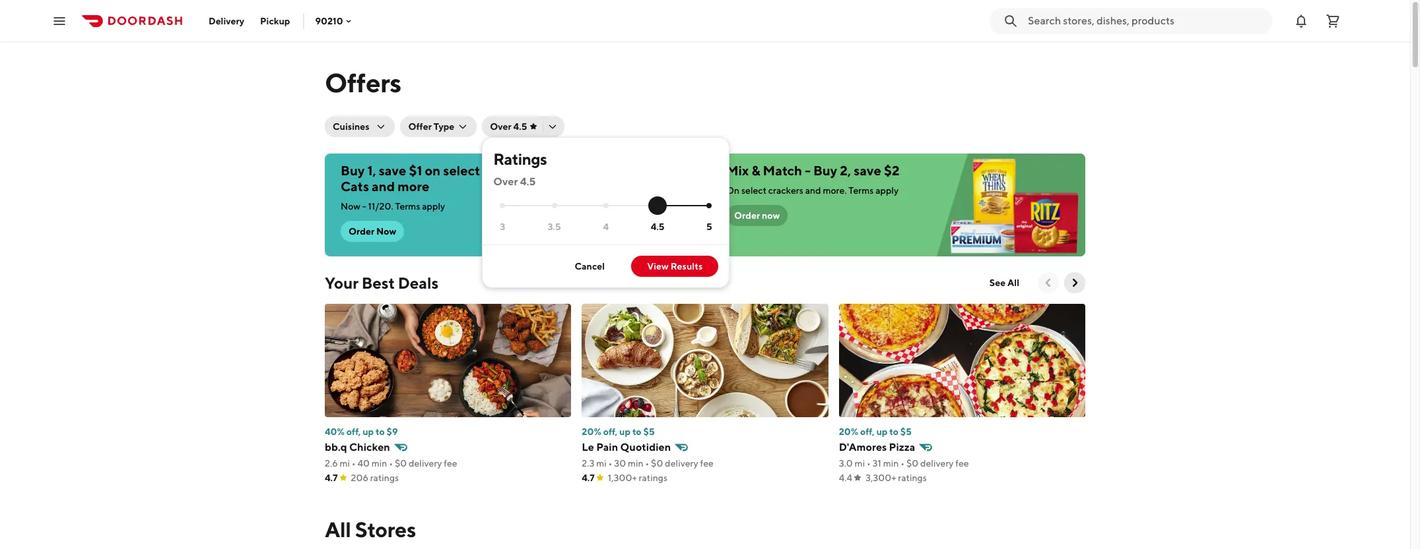 Task type: describe. For each thing, give the bounding box(es) containing it.
cats
[[341, 179, 369, 194]]

pickup
[[260, 16, 290, 26]]

0 items, open order cart image
[[1325, 13, 1341, 29]]

3,300+ ratings
[[866, 473, 927, 484]]

30
[[614, 459, 626, 469]]

cancel
[[575, 261, 605, 272]]

deals
[[398, 274, 439, 292]]

save inside buy 1, save $1 on select tidy cats and more
[[379, 163, 406, 178]]

5 • from the left
[[867, 459, 871, 469]]

to for pain
[[632, 427, 642, 438]]

offer
[[408, 121, 432, 132]]

previous button of carousel image
[[1042, 277, 1055, 290]]

$0 for bb.q chicken
[[395, 459, 407, 469]]

offer type button
[[400, 116, 477, 137]]

$5 for d'amores pizza
[[900, 427, 912, 438]]

90210 button
[[315, 16, 354, 26]]

4.4
[[839, 473, 852, 484]]

1,300+
[[608, 473, 637, 484]]

2,
[[840, 163, 851, 178]]

fee for le pain quotidien
[[700, 459, 714, 469]]

results
[[671, 261, 703, 272]]

notification bell image
[[1293, 13, 1309, 29]]

0 vertical spatial terms
[[849, 186, 874, 196]]

order for mix & match - buy 2, save $2
[[734, 211, 760, 221]]

on select crackers and more. terms apply
[[726, 186, 899, 196]]

mix
[[726, 163, 749, 178]]

0 horizontal spatial apply
[[422, 201, 445, 212]]

40%
[[325, 427, 345, 438]]

$1
[[409, 163, 422, 178]]

1 • from the left
[[352, 459, 356, 469]]

2 • from the left
[[389, 459, 393, 469]]

$5 for le pain quotidien
[[643, 427, 655, 438]]

40
[[358, 459, 370, 469]]

offer type
[[408, 121, 454, 132]]

pickup button
[[252, 10, 298, 31]]

to for chicken
[[376, 427, 385, 438]]

your best deals
[[325, 274, 439, 292]]

&
[[752, 163, 760, 178]]

3.0
[[839, 459, 853, 469]]

off, for chicken
[[346, 427, 361, 438]]

bb.q chicken
[[325, 442, 390, 454]]

up for pain
[[619, 427, 631, 438]]

fee for bb.q chicken
[[444, 459, 457, 469]]

delivery button
[[201, 10, 252, 31]]

le
[[582, 442, 594, 454]]

3 stars and over image
[[500, 204, 505, 209]]

5 stars and over image
[[707, 204, 712, 209]]

cuisines button
[[325, 116, 395, 137]]

tidy
[[483, 163, 509, 178]]

order now
[[349, 226, 396, 237]]

0 vertical spatial apply
[[876, 186, 899, 196]]

20% for d'amores
[[839, 427, 858, 438]]

to for pizza
[[890, 427, 899, 438]]

1 vertical spatial over 4.5
[[493, 176, 536, 188]]

view
[[647, 261, 669, 272]]

on
[[726, 186, 740, 196]]

1 horizontal spatial select
[[741, 186, 767, 196]]

select inside buy 1, save $1 on select tidy cats and more
[[443, 163, 480, 178]]

over 4.5 inside button
[[490, 121, 527, 132]]

min for pain
[[628, 459, 644, 469]]

11/20.
[[368, 201, 393, 212]]

3,300+
[[866, 473, 896, 484]]

delivery
[[209, 16, 244, 26]]

up for chicken
[[363, 427, 374, 438]]

delivery for bb.q chicken
[[409, 459, 442, 469]]

mix & match - buy 2, save $2
[[726, 163, 900, 178]]

4.5 inside button
[[513, 121, 527, 132]]

offers
[[325, 67, 401, 98]]

4.7 for bb.q
[[325, 473, 338, 484]]

1,300+ ratings
[[608, 473, 668, 484]]

3.5 stars and over image
[[552, 204, 557, 209]]

crackers
[[768, 186, 803, 196]]

2.3 mi • 30 min • $0 delivery fee
[[582, 459, 714, 469]]

all stores
[[325, 518, 416, 543]]

mi for d'amores
[[855, 459, 865, 469]]

pain
[[596, 442, 618, 454]]

on
[[425, 163, 441, 178]]

$0 for d'amores pizza
[[906, 459, 918, 469]]

90210
[[315, 16, 343, 26]]

buy 1, save $1 on select tidy cats and more
[[341, 163, 509, 194]]

now
[[762, 211, 780, 221]]

fee for d'amores pizza
[[956, 459, 969, 469]]

buy inside buy 1, save $1 on select tidy cats and more
[[341, 163, 365, 178]]

le pain quotidien
[[582, 442, 671, 454]]

ratings for d'amores pizza
[[898, 473, 927, 484]]

Store search: begin typing to search for stores available on DoorDash text field
[[1028, 14, 1264, 28]]

1 horizontal spatial -
[[805, 163, 811, 178]]

more
[[398, 179, 429, 194]]

1 horizontal spatial and
[[805, 186, 821, 196]]

d'amores pizza
[[839, 442, 915, 454]]

over 4.5 button
[[482, 116, 565, 137]]

1 vertical spatial -
[[362, 201, 366, 212]]

see all
[[990, 278, 1019, 289]]

quotidien
[[620, 442, 671, 454]]

now - 11/20. terms apply
[[341, 201, 445, 212]]

1 vertical spatial over
[[493, 176, 518, 188]]

open menu image
[[51, 13, 67, 29]]

d'amores
[[839, 442, 887, 454]]



Task type: vqa. For each thing, say whether or not it's contained in the screenshot.


Task type: locate. For each thing, give the bounding box(es) containing it.
1 save from the left
[[379, 163, 406, 178]]

1 horizontal spatial to
[[632, 427, 642, 438]]

$0 for le pain quotidien
[[651, 459, 663, 469]]

select down the &
[[741, 186, 767, 196]]

0 vertical spatial select
[[443, 163, 480, 178]]

order now
[[734, 211, 780, 221]]

2.6 mi • 40 min • $0 delivery fee
[[325, 459, 457, 469]]

2 buy from the left
[[813, 163, 837, 178]]

0 horizontal spatial -
[[362, 201, 366, 212]]

2 4.7 from the left
[[582, 473, 595, 484]]

ratings down 2.6 mi • 40 min • $0 delivery fee
[[370, 473, 399, 484]]

1 horizontal spatial $5
[[900, 427, 912, 438]]

1 horizontal spatial terms
[[849, 186, 874, 196]]

0 horizontal spatial 20% off, up to $5
[[582, 427, 655, 438]]

match
[[763, 163, 802, 178]]

min for pizza
[[883, 459, 899, 469]]

3 delivery from the left
[[920, 459, 954, 469]]

0 horizontal spatial 4.7
[[325, 473, 338, 484]]

2 off, from the left
[[603, 427, 617, 438]]

apply down $2
[[876, 186, 899, 196]]

2 $5 from the left
[[900, 427, 912, 438]]

1 horizontal spatial 20% off, up to $5
[[839, 427, 912, 438]]

1 4.7 from the left
[[325, 473, 338, 484]]

0 horizontal spatial off,
[[346, 427, 361, 438]]

3 $0 from the left
[[906, 459, 918, 469]]

20% up le
[[582, 427, 601, 438]]

now down 11/20.
[[376, 226, 396, 237]]

1 horizontal spatial 20%
[[839, 427, 858, 438]]

over 4.5
[[490, 121, 527, 132], [493, 176, 536, 188]]

min
[[372, 459, 387, 469], [628, 459, 644, 469], [883, 459, 899, 469]]

0 horizontal spatial and
[[372, 179, 395, 194]]

20% off, up to $5 for pain
[[582, 427, 655, 438]]

1 20% off, up to $5 from the left
[[582, 427, 655, 438]]

2 to from the left
[[632, 427, 642, 438]]

save right 2,
[[854, 163, 881, 178]]

over up the 3 stars and over icon
[[493, 176, 518, 188]]

and down mix & match - buy 2, save $2
[[805, 186, 821, 196]]

20% off, up to $5 up "le pain quotidien"
[[582, 427, 655, 438]]

up
[[363, 427, 374, 438], [619, 427, 631, 438], [876, 427, 888, 438]]

1 delivery from the left
[[409, 459, 442, 469]]

terms down more
[[395, 201, 420, 212]]

1 $5 from the left
[[643, 427, 655, 438]]

ratings down 2.3 mi • 30 min • $0 delivery fee
[[639, 473, 668, 484]]

4.5 up ratings
[[513, 121, 527, 132]]

best
[[362, 274, 395, 292]]

0 horizontal spatial buy
[[341, 163, 365, 178]]

2 ratings from the left
[[639, 473, 668, 484]]

31
[[873, 459, 881, 469]]

•
[[352, 459, 356, 469], [389, 459, 393, 469], [608, 459, 612, 469], [645, 459, 649, 469], [867, 459, 871, 469], [901, 459, 905, 469]]

1 vertical spatial order
[[349, 226, 374, 237]]

mi for bb.q
[[340, 459, 350, 469]]

4.7 for le
[[582, 473, 595, 484]]

4.7 down the 2.6
[[325, 473, 338, 484]]

save
[[379, 163, 406, 178], [854, 163, 881, 178]]

40% off, up to $9
[[325, 427, 398, 438]]

1 horizontal spatial order
[[734, 211, 760, 221]]

and down 1,
[[372, 179, 395, 194]]

and inside buy 1, save $1 on select tidy cats and more
[[372, 179, 395, 194]]

0 horizontal spatial select
[[443, 163, 480, 178]]

206
[[351, 473, 368, 484]]

3.0 mi • 31 min • $0 delivery fee
[[839, 459, 969, 469]]

2 horizontal spatial $0
[[906, 459, 918, 469]]

up for pizza
[[876, 427, 888, 438]]

0 horizontal spatial min
[[372, 459, 387, 469]]

over 4.5 up ratings
[[490, 121, 527, 132]]

-
[[805, 163, 811, 178], [362, 201, 366, 212]]

2 up from the left
[[619, 427, 631, 438]]

cancel button
[[559, 256, 621, 277]]

mi right the 2.6
[[340, 459, 350, 469]]

off,
[[346, 427, 361, 438], [603, 427, 617, 438], [860, 427, 875, 438]]

$0 up 206 ratings
[[395, 459, 407, 469]]

0 horizontal spatial all
[[325, 518, 351, 543]]

4.5 down ratings
[[520, 176, 536, 188]]

0 horizontal spatial terms
[[395, 201, 420, 212]]

ratings for le pain quotidien
[[639, 473, 668, 484]]

mi for le
[[596, 459, 607, 469]]

ratings
[[370, 473, 399, 484], [639, 473, 668, 484], [898, 473, 927, 484]]

apply
[[876, 186, 899, 196], [422, 201, 445, 212]]

1 $0 from the left
[[395, 459, 407, 469]]

over 4.5 down ratings
[[493, 176, 536, 188]]

all inside "see all" link
[[1008, 278, 1019, 289]]

1 horizontal spatial 4.7
[[582, 473, 595, 484]]

1 vertical spatial all
[[325, 518, 351, 543]]

1 horizontal spatial fee
[[700, 459, 714, 469]]

mi right 3.0
[[855, 459, 865, 469]]

terms
[[849, 186, 874, 196], [395, 201, 420, 212]]

3 up from the left
[[876, 427, 888, 438]]

more.
[[823, 186, 847, 196]]

cuisines
[[333, 121, 370, 132]]

all right see
[[1008, 278, 1019, 289]]

2 save from the left
[[854, 163, 881, 178]]

2 20% from the left
[[839, 427, 858, 438]]

mi
[[340, 459, 350, 469], [596, 459, 607, 469], [855, 459, 865, 469]]

1 horizontal spatial apply
[[876, 186, 899, 196]]

min up the 1,300+ ratings
[[628, 459, 644, 469]]

next button of carousel image
[[1068, 277, 1081, 290]]

$5 up pizza in the bottom right of the page
[[900, 427, 912, 438]]

off, for pizza
[[860, 427, 875, 438]]

delivery down the quotidien
[[665, 459, 698, 469]]

type
[[434, 121, 454, 132]]

0 horizontal spatial now
[[341, 201, 360, 212]]

all
[[1008, 278, 1019, 289], [325, 518, 351, 543]]

ratings for bb.q chicken
[[370, 473, 399, 484]]

delivery right 40
[[409, 459, 442, 469]]

2 fee from the left
[[700, 459, 714, 469]]

1 min from the left
[[372, 459, 387, 469]]

1 horizontal spatial save
[[854, 163, 881, 178]]

• left 40
[[352, 459, 356, 469]]

3 • from the left
[[608, 459, 612, 469]]

4.7 down 2.3
[[582, 473, 595, 484]]

and
[[372, 179, 395, 194], [805, 186, 821, 196]]

over up ratings
[[490, 121, 512, 132]]

1 horizontal spatial $0
[[651, 459, 663, 469]]

stores
[[355, 518, 416, 543]]

0 horizontal spatial $5
[[643, 427, 655, 438]]

$2
[[884, 163, 900, 178]]

3.5
[[548, 222, 561, 232]]

0 horizontal spatial order
[[349, 226, 374, 237]]

order now button
[[726, 205, 788, 226]]

all left the stores
[[325, 518, 351, 543]]

1 20% from the left
[[582, 427, 601, 438]]

pizza
[[889, 442, 915, 454]]

off, up bb.q chicken
[[346, 427, 361, 438]]

0 horizontal spatial 20%
[[582, 427, 601, 438]]

1 horizontal spatial ratings
[[639, 473, 668, 484]]

- left 11/20.
[[362, 201, 366, 212]]

20% up d'amores
[[839, 427, 858, 438]]

• left 31 at the right of the page
[[867, 459, 871, 469]]

1 horizontal spatial buy
[[813, 163, 837, 178]]

• down the quotidien
[[645, 459, 649, 469]]

4.7
[[325, 473, 338, 484], [582, 473, 595, 484]]

delivery for le pain quotidien
[[665, 459, 698, 469]]

0 vertical spatial now
[[341, 201, 360, 212]]

$5
[[643, 427, 655, 438], [900, 427, 912, 438]]

view results
[[647, 261, 703, 272]]

2 horizontal spatial to
[[890, 427, 899, 438]]

20% for le
[[582, 427, 601, 438]]

0 horizontal spatial mi
[[340, 459, 350, 469]]

over
[[490, 121, 512, 132], [493, 176, 518, 188]]

to left $9
[[376, 427, 385, 438]]

1 vertical spatial terms
[[395, 201, 420, 212]]

1,
[[367, 163, 376, 178]]

$0 down the quotidien
[[651, 459, 663, 469]]

$0
[[395, 459, 407, 469], [651, 459, 663, 469], [906, 459, 918, 469]]

$5 up the quotidien
[[643, 427, 655, 438]]

1 vertical spatial apply
[[422, 201, 445, 212]]

to up the quotidien
[[632, 427, 642, 438]]

2 horizontal spatial min
[[883, 459, 899, 469]]

3 ratings from the left
[[898, 473, 927, 484]]

4 stars and over image
[[603, 204, 609, 209]]

min right 31 at the right of the page
[[883, 459, 899, 469]]

2 $0 from the left
[[651, 459, 663, 469]]

over inside over 4.5 button
[[490, 121, 512, 132]]

4 • from the left
[[645, 459, 649, 469]]

0 vertical spatial over 4.5
[[490, 121, 527, 132]]

to up pizza in the bottom right of the page
[[890, 427, 899, 438]]

0 horizontal spatial to
[[376, 427, 385, 438]]

off, up pain
[[603, 427, 617, 438]]

0 horizontal spatial save
[[379, 163, 406, 178]]

0 vertical spatial -
[[805, 163, 811, 178]]

3 mi from the left
[[855, 459, 865, 469]]

2 delivery from the left
[[665, 459, 698, 469]]

see
[[990, 278, 1006, 289]]

chicken
[[349, 442, 390, 454]]

terms down 2,
[[849, 186, 874, 196]]

1 horizontal spatial min
[[628, 459, 644, 469]]

1 horizontal spatial off,
[[603, 427, 617, 438]]

3 min from the left
[[883, 459, 899, 469]]

up up d'amores pizza
[[876, 427, 888, 438]]

0 horizontal spatial $0
[[395, 459, 407, 469]]

4.5 up view
[[651, 222, 664, 232]]

0 vertical spatial 4.5
[[513, 121, 527, 132]]

1 ratings from the left
[[370, 473, 399, 484]]

3 off, from the left
[[860, 427, 875, 438]]

4.5
[[513, 121, 527, 132], [520, 176, 536, 188], [651, 222, 664, 232]]

206 ratings
[[351, 473, 399, 484]]

2 min from the left
[[628, 459, 644, 469]]

1 buy from the left
[[341, 163, 365, 178]]

ratings
[[493, 150, 547, 168]]

1 horizontal spatial up
[[619, 427, 631, 438]]

delivery up 3,300+ ratings
[[920, 459, 954, 469]]

1 vertical spatial now
[[376, 226, 396, 237]]

up up chicken
[[363, 427, 374, 438]]

20% off, up to $5
[[582, 427, 655, 438], [839, 427, 912, 438]]

buy up cats
[[341, 163, 365, 178]]

1 fee from the left
[[444, 459, 457, 469]]

20% off, up to $5 for pizza
[[839, 427, 912, 438]]

1 vertical spatial select
[[741, 186, 767, 196]]

delivery for d'amores pizza
[[920, 459, 954, 469]]

0 vertical spatial all
[[1008, 278, 1019, 289]]

1 off, from the left
[[346, 427, 361, 438]]

bb.q
[[325, 442, 347, 454]]

2 20% off, up to $5 from the left
[[839, 427, 912, 438]]

4
[[603, 222, 609, 232]]

• left 30
[[608, 459, 612, 469]]

0 horizontal spatial ratings
[[370, 473, 399, 484]]

select
[[443, 163, 480, 178], [741, 186, 767, 196]]

mi right 2.3
[[596, 459, 607, 469]]

$0 down pizza in the bottom right of the page
[[906, 459, 918, 469]]

3
[[500, 222, 505, 232]]

view results button
[[631, 256, 719, 277]]

order down 11/20.
[[349, 226, 374, 237]]

2 mi from the left
[[596, 459, 607, 469]]

• up 3,300+ ratings
[[901, 459, 905, 469]]

now down cats
[[341, 201, 360, 212]]

0 vertical spatial order
[[734, 211, 760, 221]]

1 to from the left
[[376, 427, 385, 438]]

2.6
[[325, 459, 338, 469]]

2 horizontal spatial up
[[876, 427, 888, 438]]

$9
[[387, 427, 398, 438]]

1 horizontal spatial mi
[[596, 459, 607, 469]]

buy left 2,
[[813, 163, 837, 178]]

select right 'on'
[[443, 163, 480, 178]]

off, up d'amores
[[860, 427, 875, 438]]

3 to from the left
[[890, 427, 899, 438]]

now
[[341, 201, 360, 212], [376, 226, 396, 237]]

1 horizontal spatial now
[[376, 226, 396, 237]]

1 mi from the left
[[340, 459, 350, 469]]

min up 206 ratings
[[372, 459, 387, 469]]

• up 206 ratings
[[389, 459, 393, 469]]

1 up from the left
[[363, 427, 374, 438]]

2 vertical spatial 4.5
[[651, 222, 664, 232]]

ratings down 3.0 mi • 31 min • $0 delivery fee
[[898, 473, 927, 484]]

1 vertical spatial 4.5
[[520, 176, 536, 188]]

- up on select crackers and more. terms apply
[[805, 163, 811, 178]]

0 horizontal spatial fee
[[444, 459, 457, 469]]

to
[[376, 427, 385, 438], [632, 427, 642, 438], [890, 427, 899, 438]]

6 • from the left
[[901, 459, 905, 469]]

2 horizontal spatial ratings
[[898, 473, 927, 484]]

order now button
[[341, 221, 404, 242]]

order left 'now'
[[734, 211, 760, 221]]

up up "le pain quotidien"
[[619, 427, 631, 438]]

2 horizontal spatial delivery
[[920, 459, 954, 469]]

0 horizontal spatial up
[[363, 427, 374, 438]]

2.3
[[582, 459, 595, 469]]

your
[[325, 274, 358, 292]]

1 horizontal spatial all
[[1008, 278, 1019, 289]]

2 horizontal spatial off,
[[860, 427, 875, 438]]

0 vertical spatial over
[[490, 121, 512, 132]]

2 horizontal spatial fee
[[956, 459, 969, 469]]

1 horizontal spatial delivery
[[665, 459, 698, 469]]

0 horizontal spatial delivery
[[409, 459, 442, 469]]

apply down more
[[422, 201, 445, 212]]

off, for pain
[[603, 427, 617, 438]]

delivery
[[409, 459, 442, 469], [665, 459, 698, 469], [920, 459, 954, 469]]

min for chicken
[[372, 459, 387, 469]]

your best deals link
[[325, 273, 439, 294]]

save right 1,
[[379, 163, 406, 178]]

see all link
[[982, 273, 1027, 294]]

2 horizontal spatial mi
[[855, 459, 865, 469]]

now inside order now button
[[376, 226, 396, 237]]

order for buy 1, save $1 on select tidy cats and more
[[349, 226, 374, 237]]

3 fee from the left
[[956, 459, 969, 469]]

20% off, up to $5 up d'amores pizza
[[839, 427, 912, 438]]

5
[[706, 222, 712, 232]]



